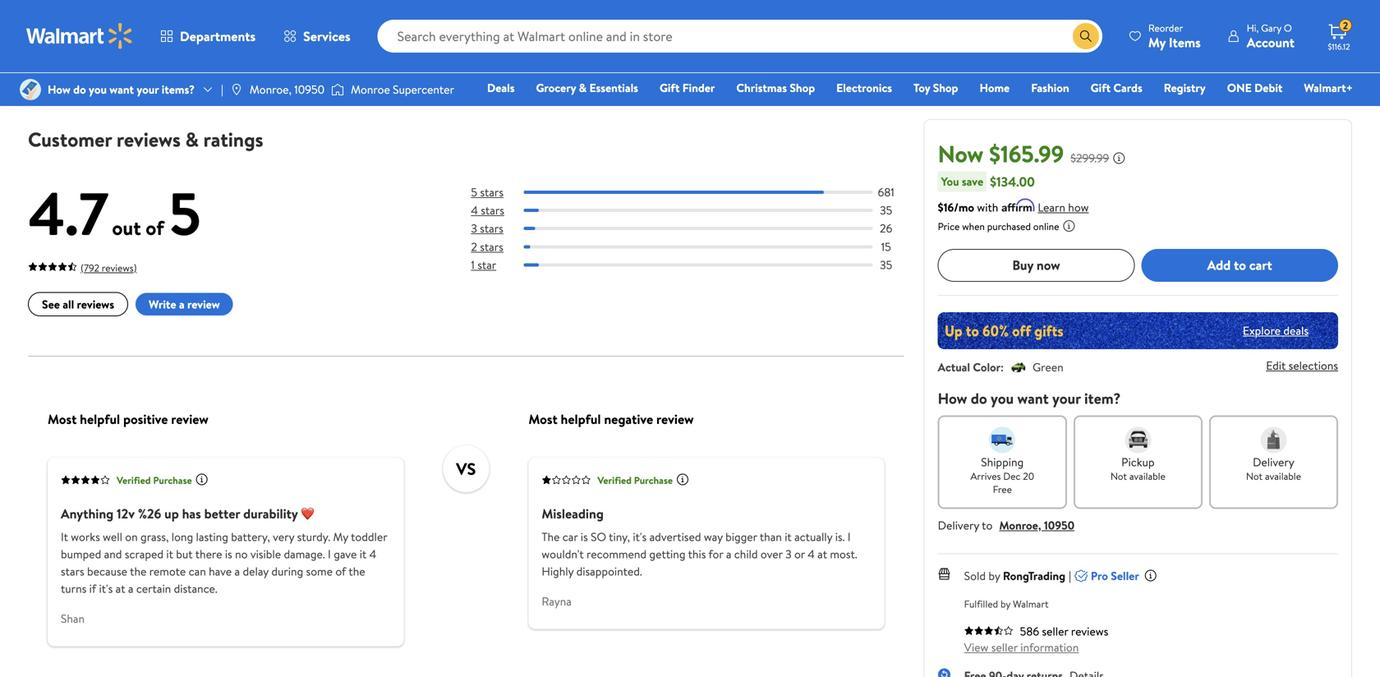Task type: describe. For each thing, give the bounding box(es) containing it.
electric for third product group from the right
[[377, 0, 421, 5]]

services
[[303, 27, 351, 45]]

1 horizontal spatial 5
[[471, 184, 478, 200]]

1 vertical spatial monroe,
[[1000, 517, 1042, 533]]

hikiddo electric ride on car for kids, licensed audi 12v powered ride-on toy with remote - pink
[[470, 0, 654, 41]]

2 product group from the left
[[250, 0, 447, 98]]

586
[[1021, 623, 1040, 639]]

2 headlights from the left
[[369, 41, 429, 59]]

remote
[[149, 564, 186, 580]]

toddler
[[351, 529, 387, 545]]

on inside the anything 12v %26 up has better durability ❤️ it works well on grass, long lasting battery, very sturdy. my toddler bumped and scraped it but there is no visible damage. i gave it 4 stars because the remote can have a delay during some of the turns if it's at a certain distance.
[[125, 529, 138, 545]]

remote inside the lamborghini 12 v powered ride on cars, remote control, battery powered, green
[[721, 5, 766, 23]]

car inside hikiddo electric ride on car for kids, licensed audi 12v powered ride-on toy with remote - pink
[[610, 0, 630, 5]]

2 pedal, from the left
[[406, 23, 441, 41]]

lasting
[[196, 529, 228, 545]]

departments button
[[146, 16, 270, 56]]

you for how do you want your item?
[[991, 388, 1014, 409]]

misleading
[[542, 505, 604, 523]]

customer
[[28, 126, 112, 153]]

remote inside hikiddo electric ride on car for kids, licensed audi 12v powered ride-on toy with remote - pink
[[567, 23, 612, 41]]

12
[[762, 0, 774, 5]]

shipping arrives dec 20 free
[[971, 454, 1035, 496]]

cards
[[1114, 80, 1143, 96]]

by for sold
[[989, 568, 1001, 584]]

2 foot from the left
[[377, 23, 403, 41]]

arrives
[[971, 469, 1001, 483]]

pro seller
[[1092, 568, 1140, 584]]

and for 1st product group
[[99, 41, 119, 59]]

1 headlights from the left
[[149, 41, 210, 59]]

:
[[1001, 359, 1004, 375]]

12v
[[117, 505, 135, 523]]

advertised
[[650, 529, 702, 545]]

(792 reviews)
[[81, 261, 137, 275]]

at inside the anything 12v %26 up has better durability ❤️ it works well on grass, long lasting battery, very sturdy. my toddler bumped and scraped it but there is no visible damage. i gave it 4 stars because the remote can have a delay during some of the turns if it's at a certain distance.
[[116, 581, 125, 597]]

have
[[209, 564, 232, 580]]

0 horizontal spatial 5
[[169, 172, 201, 254]]

or
[[795, 546, 805, 562]]

purchase for tiny,
[[634, 473, 673, 487]]

delivery for not
[[1254, 454, 1295, 470]]

long
[[172, 529, 193, 545]]

0 vertical spatial 3
[[471, 220, 477, 236]]

home link
[[973, 79, 1018, 97]]

remote up 'monroe, 10950'
[[278, 23, 323, 41]]

%26
[[138, 505, 161, 523]]

3 shipping from the left
[[723, 74, 758, 88]]

account
[[1248, 33, 1295, 51]]

stars inside the anything 12v %26 up has better durability ❤️ it works well on grass, long lasting battery, very sturdy. my toddler bumped and scraped it but there is no visible damage. i gave it 4 stars because the remote can have a delay during some of the turns if it's at a certain distance.
[[61, 564, 84, 580]]

shipping for on
[[503, 74, 539, 88]]

o
[[1285, 21, 1293, 35]]

walmart image
[[26, 23, 133, 49]]

sold by rongtrading
[[965, 568, 1066, 584]]

20
[[1024, 469, 1035, 483]]

a right have
[[235, 564, 240, 580]]

stars for 5 stars
[[480, 184, 504, 200]]

edit
[[1267, 358, 1287, 374]]

battery,
[[231, 529, 270, 545]]

getting
[[650, 546, 686, 562]]

walmart+ link
[[1297, 79, 1361, 97]]

way
[[704, 529, 723, 545]]

distance.
[[174, 581, 218, 597]]

monroe, 10950
[[250, 81, 325, 97]]

gift cards link
[[1084, 79, 1151, 97]]

shop for christmas shop
[[790, 80, 816, 96]]

verified purchase information image
[[677, 473, 690, 486]]

a left certain
[[128, 581, 134, 597]]

grocery
[[536, 80, 576, 96]]

learn how button
[[1038, 199, 1089, 216]]

progress bar for 5 stars
[[524, 191, 873, 194]]

finder
[[683, 80, 715, 96]]

home
[[980, 80, 1010, 96]]

how do you want your items?
[[48, 81, 195, 97]]

pink
[[624, 23, 648, 41]]

of inside the anything 12v %26 up has better durability ❤️ it works well on grass, long lasting battery, very sturdy. my toddler bumped and scraped it but there is no visible damage. i gave it 4 stars because the remote can have a delay during some of the turns if it's at a certain distance.
[[336, 564, 346, 580]]

on up services
[[332, 5, 347, 23]]

ride inside hikiddo electric ride on car for kids, licensed audi 12v powered ride-on toy with remote - pink
[[564, 0, 589, 5]]

4.7
[[28, 172, 109, 254]]

it inside misleading the car is so tiny, it's advertised way bigger than it actually is. i wouldn't recommend getting this for a child over 3 or 4 at most. highly disappointed.
[[785, 529, 792, 545]]

stars for 3 stars
[[480, 220, 504, 236]]

kids, for 1st product group
[[174, 5, 200, 23]]

registry
[[1165, 80, 1206, 96]]

progress bar for 4 stars
[[524, 209, 873, 212]]

anything 12v %26 up has better durability ❤️ it works well on grass, long lasting battery, very sturdy. my toddler bumped and scraped it but there is no visible damage. i gave it 4 stars because the remote can have a delay during some of the turns if it's at a certain distance.
[[61, 505, 387, 597]]

lamborghini for 1st product group
[[31, 0, 102, 5]]

do for how do you want your item?
[[971, 388, 988, 409]]

0 horizontal spatial it
[[166, 546, 173, 562]]

available for delivery
[[1266, 469, 1302, 483]]

stars for 2 stars
[[480, 239, 504, 255]]

2 player from the left
[[280, 41, 315, 59]]

not for delivery
[[1247, 469, 1263, 483]]

how for how do you want your item?
[[938, 388, 968, 409]]

most helpful positive review
[[48, 410, 209, 428]]

wouldn't
[[542, 546, 584, 562]]

3.4249 stars out of 5, based on 586 seller reviews element
[[965, 626, 1014, 636]]

delivery for to
[[938, 517, 980, 533]]

over
[[761, 546, 783, 562]]

35 for 1 star
[[880, 257, 893, 273]]

write a review link
[[135, 292, 234, 316]]

285
[[741, 48, 758, 62]]

3+ for lamborghini urus 12v electric powered ride on car for kids, with remote control, foot pedal, mp3 player and led headlights
[[254, 74, 265, 88]]

26
[[880, 220, 893, 236]]

i inside misleading the car is so tiny, it's advertised way bigger than it actually is. i wouldn't recommend getting this for a child over 3 or 4 at most. highly disappointed.
[[848, 529, 851, 545]]

reviews)
[[102, 261, 137, 275]]

2 for 2
[[1344, 19, 1349, 33]]

learn how
[[1038, 199, 1089, 215]]

it's inside misleading the car is so tiny, it's advertised way bigger than it actually is. i wouldn't recommend getting this for a child over 3 or 4 at most. highly disappointed.
[[633, 529, 647, 545]]

12v for 1st product group
[[134, 0, 154, 5]]

lamborghini for product group containing lamborghini 12 v powered ride on cars, remote control, battery powered, green
[[689, 0, 759, 5]]

no
[[235, 546, 248, 562]]

tiny,
[[609, 529, 630, 545]]

now
[[938, 138, 984, 170]]

shan
[[61, 611, 85, 627]]

progress bar for 3 stars
[[524, 227, 873, 230]]

for right services dropdown button
[[373, 5, 390, 23]]

the
[[542, 529, 560, 545]]

during
[[272, 564, 303, 580]]

actually
[[795, 529, 833, 545]]

at inside misleading the car is so tiny, it's advertised way bigger than it actually is. i wouldn't recommend getting this for a child over 3 or 4 at most. highly disappointed.
[[818, 546, 828, 562]]

toy inside hikiddo electric ride on car for kids, licensed audi 12v powered ride-on toy with remote - pink
[[517, 23, 537, 41]]

1 horizontal spatial |
[[1069, 568, 1072, 584]]

i inside the anything 12v %26 up has better durability ❤️ it works well on grass, long lasting battery, very sturdy. my toddler bumped and scraped it but there is no visible damage. i gave it 4 stars because the remote can have a delay during some of the turns if it's at a certain distance.
[[328, 546, 331, 562]]

item?
[[1085, 388, 1121, 409]]

see all reviews link
[[28, 292, 128, 316]]

for inside misleading the car is so tiny, it's advertised way bigger than it actually is. i wouldn't recommend getting this for a child over 3 or 4 at most. highly disappointed.
[[709, 546, 724, 562]]

rayna
[[542, 594, 572, 610]]

ride-
[[470, 23, 500, 41]]

bumped
[[61, 546, 101, 562]]

not for pickup
[[1111, 469, 1128, 483]]

up
[[165, 505, 179, 523]]

review inside 'link'
[[187, 296, 220, 312]]

Walmart Site-Wide search field
[[378, 20, 1103, 53]]

gift for gift cards
[[1091, 80, 1111, 96]]

a inside 'link'
[[179, 296, 185, 312]]

on up how do you want your items?
[[113, 5, 127, 23]]

1
[[471, 257, 475, 273]]

works
[[71, 529, 100, 545]]

1 horizontal spatial 4
[[471, 202, 478, 218]]

price
[[938, 219, 960, 233]]

fulfilled by walmart
[[965, 597, 1049, 611]]

audi
[[552, 5, 578, 23]]

free
[[993, 482, 1013, 496]]

verified purchase information image
[[195, 473, 209, 486]]

control, inside the lamborghini 12 v powered ride on cars, remote control, battery powered, green
[[769, 5, 817, 23]]

reviews for see all reviews
[[77, 296, 114, 312]]

0 vertical spatial &
[[579, 80, 587, 96]]

0 vertical spatial |
[[221, 81, 223, 97]]

seller
[[1112, 568, 1140, 584]]

color
[[973, 359, 1001, 375]]

hikiddo
[[470, 0, 514, 5]]

review for most helpful negative review
[[657, 410, 694, 428]]

2 the from the left
[[349, 564, 365, 580]]

one
[[1228, 80, 1252, 96]]

up to sixty percent off deals. shop now. image
[[938, 312, 1339, 349]]

Search search field
[[378, 20, 1103, 53]]

there
[[195, 546, 222, 562]]

ride up services
[[303, 5, 329, 23]]

4 stars
[[471, 202, 505, 218]]

electric for 1st product group
[[158, 0, 201, 5]]

$165.99
[[990, 138, 1065, 170]]

0 horizontal spatial monroe,
[[250, 81, 292, 97]]

day for lamborghini 12 v powered ride on cars, remote control, battery powered, green
[[706, 74, 720, 88]]

legal information image
[[1063, 219, 1076, 232]]

-
[[616, 23, 621, 41]]

intent image for delivery image
[[1261, 427, 1288, 453]]

misleading the car is so tiny, it's advertised way bigger than it actually is. i wouldn't recommend getting this for a child over 3 or 4 at most. highly disappointed.
[[542, 505, 858, 580]]

for up the items?
[[154, 5, 171, 23]]

walmart+
[[1305, 80, 1354, 96]]

available for pickup
[[1130, 469, 1166, 483]]

electronics link
[[829, 79, 900, 97]]

12v inside hikiddo electric ride on car for kids, licensed audi 12v powered ride-on toy with remote - pink
[[581, 5, 601, 23]]

negative
[[604, 410, 654, 428]]

2 for 2 stars
[[471, 239, 477, 255]]

reviews for 586 seller reviews
[[1072, 623, 1109, 639]]

1 player from the left
[[61, 41, 96, 59]]

how for how do you want your items?
[[48, 81, 71, 97]]

purchase for better
[[153, 473, 192, 487]]

1 horizontal spatial green
[[1033, 359, 1064, 375]]

kids, for third product group from the right
[[393, 5, 420, 23]]

recommend
[[587, 546, 647, 562]]

registry link
[[1157, 79, 1214, 97]]

control, for 1st product group
[[107, 23, 154, 41]]

electric inside hikiddo electric ride on car for kids, licensed audi 12v powered ride-on toy with remote - pink
[[517, 0, 561, 5]]

$134.00
[[991, 172, 1036, 190]]

remote up how do you want your items?
[[59, 23, 104, 41]]



Task type: vqa. For each thing, say whether or not it's contained in the screenshot.
¢/oz to the left
no



Task type: locate. For each thing, give the bounding box(es) containing it.
shop right 'christmas'
[[790, 80, 816, 96]]

& right grocery
[[579, 80, 587, 96]]

you down :
[[991, 388, 1014, 409]]

0 horizontal spatial |
[[221, 81, 223, 97]]

$116.12
[[1329, 41, 1351, 52]]

headlights
[[149, 41, 210, 59], [369, 41, 429, 59]]

control, up how do you want your items?
[[107, 23, 154, 41]]

0 horizontal spatial car
[[131, 5, 151, 23]]

0 horizontal spatial 12v
[[134, 0, 154, 5]]

1 vertical spatial my
[[333, 529, 348, 545]]

reorder my items
[[1149, 21, 1201, 51]]

your for item?
[[1053, 388, 1081, 409]]

headlights up the items?
[[149, 41, 210, 59]]

intent image for shipping image
[[990, 427, 1016, 453]]

helpful for positive
[[80, 410, 120, 428]]

12v for third product group from the right
[[354, 0, 374, 5]]

pickup not available
[[1111, 454, 1166, 483]]

on right well
[[125, 529, 138, 545]]

on
[[592, 0, 607, 5], [870, 0, 885, 5], [113, 5, 127, 23], [332, 5, 347, 23], [500, 23, 515, 41], [125, 529, 138, 545]]

gift for gift finder
[[660, 80, 680, 96]]

available inside delivery not available
[[1266, 469, 1302, 483]]

lamborghini inside the lamborghini 12 v powered ride on cars, remote control, battery powered, green
[[689, 0, 759, 5]]

toy shop link
[[907, 79, 966, 97]]

1 shop from the left
[[790, 80, 816, 96]]

stars down 4 stars
[[480, 220, 504, 236]]

0 vertical spatial my
[[1149, 33, 1166, 51]]

1 horizontal spatial not
[[1247, 469, 1263, 483]]

seller for view
[[992, 639, 1018, 655]]

2 horizontal spatial 12v
[[581, 5, 601, 23]]

items?
[[162, 81, 195, 97]]

1 lamborghini urus 12v electric powered ride on car for kids, with remote control, foot pedal, mp3 player and led headlights from the left
[[31, 0, 221, 59]]

1 vertical spatial 3
[[786, 546, 792, 562]]

deals
[[1284, 323, 1309, 339]]

delivery to monroe, 10950
[[938, 517, 1075, 533]]

of
[[146, 214, 164, 242], [336, 564, 346, 580]]

green up how do you want your item? on the right bottom of page
[[1033, 359, 1064, 375]]

progress bar for 2 stars
[[524, 245, 873, 249]]

foot up the items?
[[157, 23, 184, 41]]

1 horizontal spatial gift
[[1091, 80, 1111, 96]]

1 horizontal spatial control,
[[326, 23, 373, 41]]

1 horizontal spatial kids,
[[393, 5, 420, 23]]

stars
[[480, 184, 504, 200], [481, 202, 505, 218], [480, 220, 504, 236], [480, 239, 504, 255], [61, 564, 84, 580]]

verified for anything
[[117, 473, 151, 487]]

remote left -
[[567, 23, 612, 41]]

0 horizontal spatial reviews
[[77, 296, 114, 312]]

progress bar
[[524, 191, 873, 194], [524, 209, 873, 212], [524, 227, 873, 230], [524, 245, 873, 249], [524, 263, 873, 267]]

0 vertical spatial monroe,
[[250, 81, 292, 97]]

0 horizontal spatial do
[[73, 81, 86, 97]]

2 kids, from the left
[[393, 5, 420, 23]]

headlights up monroe supercenter
[[369, 41, 429, 59]]

2 vertical spatial reviews
[[1072, 623, 1109, 639]]

it's right if on the bottom left of the page
[[99, 581, 113, 597]]

0 horizontal spatial not
[[1111, 469, 1128, 483]]

car up how do you want your items?
[[131, 5, 151, 23]]

learn more about strikethrough prices image
[[1113, 151, 1126, 165]]

reviews right all
[[77, 296, 114, 312]]

2 verified from the left
[[598, 473, 632, 487]]

2 35 from the top
[[880, 257, 893, 273]]

stars up turns
[[61, 564, 84, 580]]

verified purchase for misleading
[[598, 473, 673, 487]]

it left but
[[166, 546, 173, 562]]

1 vertical spatial your
[[1053, 388, 1081, 409]]

1 shipping from the left
[[284, 74, 320, 88]]

to down the arrives
[[982, 517, 993, 533]]

stars for 4 stars
[[481, 202, 505, 218]]

0 vertical spatial at
[[818, 546, 828, 562]]

1 vertical spatial delivery
[[938, 517, 980, 533]]

2 led from the left
[[342, 41, 366, 59]]

seller right "586"
[[1043, 623, 1069, 639]]

not down intent image for pickup
[[1111, 469, 1128, 483]]

available inside the pickup not available
[[1130, 469, 1166, 483]]

0 horizontal spatial your
[[137, 81, 159, 97]]

1 horizontal spatial toy
[[914, 80, 931, 96]]

is.
[[836, 529, 845, 545]]

0 vertical spatial toy
[[517, 23, 537, 41]]

2 horizontal spatial 4
[[808, 546, 815, 562]]

a
[[179, 296, 185, 312], [726, 546, 732, 562], [235, 564, 240, 580], [128, 581, 134, 597]]

information
[[1021, 639, 1080, 655]]

0 horizontal spatial the
[[130, 564, 147, 580]]

edit selections
[[1267, 358, 1339, 374]]

4 product group from the left
[[689, 0, 885, 98]]

shipping down 285
[[723, 74, 758, 88]]

my
[[1149, 33, 1166, 51], [333, 529, 348, 545]]

see all reviews
[[42, 296, 114, 312]]

to for add
[[1235, 256, 1247, 274]]

1 day from the left
[[267, 74, 282, 88]]

 image for monroe, 10950
[[230, 83, 243, 96]]

can
[[189, 564, 206, 580]]

3 inside misleading the car is so tiny, it's advertised way bigger than it actually is. i wouldn't recommend getting this for a child over 3 or 4 at most. highly disappointed.
[[786, 546, 792, 562]]

the down scraped
[[130, 564, 147, 580]]

intent image for pickup image
[[1126, 427, 1152, 453]]

0 horizontal spatial control,
[[107, 23, 154, 41]]

1 helpful from the left
[[80, 410, 120, 428]]

2 shop from the left
[[934, 80, 959, 96]]

5 up 4 stars
[[471, 184, 478, 200]]

for inside hikiddo electric ride on car for kids, licensed audi 12v powered ride-on toy with remote - pink
[[633, 0, 650, 5]]

0 horizontal spatial how
[[48, 81, 71, 97]]

2 most from the left
[[529, 410, 558, 428]]

3 3+ from the left
[[692, 74, 703, 88]]

cart
[[1250, 256, 1273, 274]]

ratings
[[204, 126, 263, 153]]

explore
[[1244, 323, 1281, 339]]

ride inside the lamborghini 12 v powered ride on cars, remote control, battery powered, green
[[842, 0, 867, 5]]

you for how do you want your items?
[[89, 81, 107, 97]]

1 foot from the left
[[157, 23, 184, 41]]

3
[[471, 220, 477, 236], [786, 546, 792, 562]]

reviews inside see all reviews "link"
[[77, 296, 114, 312]]

led up how do you want your items?
[[123, 41, 146, 59]]

0 horizontal spatial want
[[110, 81, 134, 97]]

on down hikiddo
[[500, 23, 515, 41]]

pedal, up supercenter
[[406, 23, 441, 41]]

1 horizontal spatial shipping
[[503, 74, 539, 88]]

1 vertical spatial i
[[328, 546, 331, 562]]

do
[[73, 81, 86, 97], [971, 388, 988, 409]]

search icon image
[[1080, 30, 1093, 43]]

3 kids, from the left
[[470, 5, 496, 23]]

it's right tiny,
[[633, 529, 647, 545]]

verified purchase
[[117, 473, 192, 487], [598, 473, 673, 487]]

electric
[[158, 0, 201, 5], [377, 0, 421, 5], [517, 0, 561, 5]]

do down color
[[971, 388, 988, 409]]

want for items?
[[110, 81, 134, 97]]

not inside delivery not available
[[1247, 469, 1263, 483]]

control, for third product group from the right
[[326, 23, 373, 41]]

not down intent image for delivery
[[1247, 469, 1263, 483]]

progress bar for 1 star
[[524, 263, 873, 267]]

1 vertical spatial by
[[1001, 597, 1011, 611]]

1 vertical spatial |
[[1069, 568, 1072, 584]]

1 horizontal spatial reviews
[[117, 126, 181, 153]]

product group containing hikiddo electric ride on car for kids, licensed audi 12v powered ride-on toy with remote - pink
[[470, 0, 666, 98]]

1 progress bar from the top
[[524, 191, 873, 194]]

green up 285
[[745, 23, 780, 41]]

urus up walmart "image"
[[105, 0, 131, 5]]

1 not from the left
[[1111, 469, 1128, 483]]

0 horizontal spatial 4
[[370, 546, 377, 562]]

1 horizontal spatial led
[[342, 41, 366, 59]]

how
[[1069, 199, 1089, 215]]

0 horizontal spatial player
[[61, 41, 96, 59]]

foot
[[157, 23, 184, 41], [377, 23, 403, 41]]

2 horizontal spatial it
[[785, 529, 792, 545]]

0 horizontal spatial verified
[[117, 473, 151, 487]]

for up the pink
[[633, 0, 650, 5]]

2 horizontal spatial day
[[706, 74, 720, 88]]

on right the audi
[[592, 0, 607, 5]]

2 verified purchase from the left
[[598, 473, 673, 487]]

2 shipping from the left
[[503, 74, 539, 88]]

0 horizontal spatial to
[[982, 517, 993, 533]]

1 product group from the left
[[31, 0, 227, 98]]

0 vertical spatial want
[[110, 81, 134, 97]]

car for 1st product group
[[131, 5, 151, 23]]

0 horizontal spatial led
[[123, 41, 146, 59]]

 image
[[331, 81, 345, 98], [230, 83, 243, 96]]

3+ day shipping down 285
[[692, 74, 758, 88]]

lamborghini for third product group from the right
[[250, 0, 321, 5]]

monroe
[[351, 81, 390, 97]]

stars down 5 stars
[[481, 202, 505, 218]]

a inside misleading the car is so tiny, it's advertised way bigger than it actually is. i wouldn't recommend getting this for a child over 3 or 4 at most. highly disappointed.
[[726, 546, 732, 562]]

not inside the pickup not available
[[1111, 469, 1128, 483]]

1 purchase from the left
[[153, 473, 192, 487]]

$299.99
[[1071, 150, 1110, 166]]

0 horizontal spatial verified purchase
[[117, 473, 192, 487]]

a left child
[[726, 546, 732, 562]]

kids, inside hikiddo electric ride on car for kids, licensed audi 12v powered ride-on toy with remote - pink
[[470, 5, 496, 23]]

a right write
[[179, 296, 185, 312]]

shop for toy shop
[[934, 80, 959, 96]]

 image for monroe supercenter
[[331, 81, 345, 98]]

0 horizontal spatial most
[[48, 410, 77, 428]]

2 purchase from the left
[[634, 473, 673, 487]]

0 horizontal spatial 3+ day shipping
[[254, 74, 320, 88]]

0 vertical spatial your
[[137, 81, 159, 97]]

3+ for lamborghini 12 v powered ride on cars, remote control, battery powered, green
[[692, 74, 703, 88]]

review right negative
[[657, 410, 694, 428]]

586 seller reviews
[[1021, 623, 1109, 639]]

3+
[[254, 74, 265, 88], [473, 74, 484, 88], [692, 74, 703, 88]]

shop left home link
[[934, 80, 959, 96]]

3+ down powered,
[[692, 74, 703, 88]]

review right write
[[187, 296, 220, 312]]

shipping
[[982, 454, 1024, 470]]

monroe, 10950 button
[[1000, 517, 1075, 533]]

2 mp3 from the left
[[250, 41, 277, 59]]

2 up $116.12
[[1344, 19, 1349, 33]]

pro seller info image
[[1145, 569, 1158, 582]]

star
[[478, 257, 497, 273]]

you down walmart "image"
[[89, 81, 107, 97]]

most for most helpful negative review
[[529, 410, 558, 428]]

0 horizontal spatial my
[[333, 529, 348, 545]]

 image up ratings
[[230, 83, 243, 96]]

1 vertical spatial toy
[[914, 80, 931, 96]]

want for item?
[[1018, 388, 1049, 409]]

shop
[[790, 80, 816, 96], [934, 80, 959, 96]]

1 vertical spatial at
[[116, 581, 125, 597]]

one debit
[[1228, 80, 1283, 96]]

0 horizontal spatial you
[[89, 81, 107, 97]]

3+ left deals
[[473, 74, 484, 88]]

lamborghini up powered,
[[689, 0, 759, 5]]

2 gift from the left
[[1091, 80, 1111, 96]]

day for hikiddo electric ride on car for kids, licensed audi 12v powered ride-on toy with remote - pink
[[486, 74, 501, 88]]

2 horizontal spatial 3+
[[692, 74, 703, 88]]

powered inside hikiddo electric ride on car for kids, licensed audi 12v powered ride-on toy with remote - pink
[[604, 5, 654, 23]]

add to cart
[[1208, 256, 1273, 274]]

buy
[[1013, 256, 1034, 274]]

vs
[[456, 457, 476, 480]]

seller
[[1043, 623, 1069, 639], [992, 639, 1018, 655]]

1 horizontal spatial your
[[1053, 388, 1081, 409]]

kids, left licensed
[[470, 5, 496, 23]]

control, left battery at the top
[[769, 5, 817, 23]]

12v
[[134, 0, 154, 5], [354, 0, 374, 5], [581, 5, 601, 23]]

1 horizontal spatial do
[[971, 388, 988, 409]]

0 horizontal spatial headlights
[[149, 41, 210, 59]]

toy right electronics
[[914, 80, 931, 96]]

on inside the lamborghini 12 v powered ride on cars, remote control, battery powered, green
[[870, 0, 885, 5]]

1 led from the left
[[123, 41, 146, 59]]

1 gift from the left
[[660, 80, 680, 96]]

1 the from the left
[[130, 564, 147, 580]]

your for items?
[[137, 81, 159, 97]]

2 3+ day shipping from the left
[[473, 74, 539, 88]]

monroe, down free
[[1000, 517, 1042, 533]]

2 horizontal spatial control,
[[769, 5, 817, 23]]

gift
[[660, 80, 680, 96], [1091, 80, 1111, 96]]

2 horizontal spatial electric
[[517, 0, 561, 5]]

lamborghini urus 12v electric powered ride on car for kids, with remote control, foot pedal, mp3 player and led headlights up monroe
[[250, 0, 441, 59]]

ride right licensed
[[564, 0, 589, 5]]

affirm image
[[1002, 198, 1035, 211]]

0 vertical spatial reviews
[[117, 126, 181, 153]]

1 horizontal spatial is
[[581, 529, 588, 545]]

my inside reorder my items
[[1149, 33, 1166, 51]]

the down gave
[[349, 564, 365, 580]]

christmas shop
[[737, 80, 816, 96]]

well
[[103, 529, 122, 545]]

10950
[[294, 81, 325, 97], [1045, 517, 1075, 533]]

1 vertical spatial 10950
[[1045, 517, 1075, 533]]

1 horizontal spatial i
[[848, 529, 851, 545]]

35 down the 15
[[880, 257, 893, 273]]

2 electric from the left
[[377, 0, 421, 5]]

car for third product group from the right
[[350, 5, 370, 23]]

ride
[[564, 0, 589, 5], [842, 0, 867, 5], [84, 5, 110, 23], [303, 5, 329, 23]]

gift left the finder
[[660, 80, 680, 96]]

do for how do you want your items?
[[73, 81, 86, 97]]

0 horizontal spatial 3+
[[254, 74, 265, 88]]

most helpful negative review
[[529, 410, 694, 428]]

0 vertical spatial i
[[848, 529, 851, 545]]

2 progress bar from the top
[[524, 209, 873, 212]]

1 3+ day shipping from the left
[[254, 74, 320, 88]]

3 product group from the left
[[470, 0, 666, 98]]

lamborghini urus 12v electric powered ride on car for kids, with remote control, foot pedal, mp3 player and led headlights for third product group from the right
[[250, 0, 441, 59]]

1 35 from the top
[[880, 202, 893, 218]]

led up monroe
[[342, 41, 366, 59]]

verified for misleading
[[598, 473, 632, 487]]

helpful for negative
[[561, 410, 601, 428]]

buy now
[[1013, 256, 1061, 274]]

shipping down services dropdown button
[[284, 74, 320, 88]]

do up customer
[[73, 81, 86, 97]]

verified purchase for anything
[[117, 473, 192, 487]]

seller for 586
[[1043, 623, 1069, 639]]

lamborghini urus 12v electric powered ride on car for kids, with remote control, foot pedal, mp3 player and led headlights for 1st product group
[[31, 0, 221, 59]]

how up customer
[[48, 81, 71, 97]]

0 horizontal spatial 10950
[[294, 81, 325, 97]]

2 available from the left
[[1266, 469, 1302, 483]]

3 progress bar from the top
[[524, 227, 873, 230]]

by for fulfilled
[[1001, 597, 1011, 611]]

day down services dropdown button
[[267, 74, 282, 88]]

powered,
[[689, 23, 742, 41]]

0 vertical spatial how
[[48, 81, 71, 97]]

player up how do you want your items?
[[61, 41, 96, 59]]

child
[[735, 546, 758, 562]]

view
[[965, 639, 989, 655]]

1 mp3 from the left
[[31, 41, 57, 59]]

my up gave
[[333, 529, 348, 545]]

$16/mo
[[938, 199, 975, 215]]

0 horizontal spatial purchase
[[153, 473, 192, 487]]

4.7 out of 5
[[28, 172, 201, 254]]

delivery down intent image for delivery
[[1254, 454, 1295, 470]]

1 horizontal spatial 10950
[[1045, 517, 1075, 533]]

to for delivery
[[982, 517, 993, 533]]

3+ day shipping for on
[[473, 74, 539, 88]]

1 3+ from the left
[[254, 74, 265, 88]]

product group containing lamborghini 12 v powered ride on cars, remote control, battery powered, green
[[689, 0, 885, 98]]

shipping for control,
[[284, 74, 320, 88]]

0 vertical spatial you
[[89, 81, 107, 97]]

4 inside the anything 12v %26 up has better durability ❤️ it works well on grass, long lasting battery, very sturdy. my toddler bumped and scraped it but there is no visible damage. i gave it 4 stars because the remote can have a delay during some of the turns if it's at a certain distance.
[[370, 546, 377, 562]]

ride up how do you want your items?
[[84, 5, 110, 23]]

0 horizontal spatial delivery
[[938, 517, 980, 533]]

to inside button
[[1235, 256, 1247, 274]]

0 horizontal spatial &
[[185, 126, 199, 153]]

681
[[878, 184, 895, 200]]

debit
[[1255, 80, 1283, 96]]

0 horizontal spatial shop
[[790, 80, 816, 96]]

35 for 4 stars
[[880, 202, 893, 218]]

1 pedal, from the left
[[187, 23, 221, 41]]

purchase left verified purchase information icon
[[153, 473, 192, 487]]

1 available from the left
[[1130, 469, 1166, 483]]

2 lamborghini from the left
[[250, 0, 321, 5]]

urus up services
[[324, 0, 350, 5]]

to
[[1235, 256, 1247, 274], [982, 517, 993, 533]]

so
[[591, 529, 607, 545]]

reviews down how do you want your items?
[[117, 126, 181, 153]]

edit selections button
[[1267, 358, 1339, 374]]

car up services
[[350, 5, 370, 23]]

1 lamborghini from the left
[[31, 0, 102, 5]]

monroe,
[[250, 81, 292, 97], [1000, 517, 1042, 533]]

0 horizontal spatial lamborghini urus 12v electric powered ride on car for kids, with remote control, foot pedal, mp3 player and led headlights
[[31, 0, 221, 59]]

rongtrading
[[1004, 568, 1066, 584]]

4 inside misleading the car is so tiny, it's advertised way bigger than it actually is. i wouldn't recommend getting this for a child over 3 or 4 at most. highly disappointed.
[[808, 546, 815, 562]]

12v right the audi
[[581, 5, 601, 23]]

and inside the anything 12v %26 up has better durability ❤️ it works well on grass, long lasting battery, very sturdy. my toddler bumped and scraped it but there is no visible damage. i gave it 4 stars because the remote can have a delay during some of the turns if it's at a certain distance.
[[104, 546, 122, 562]]

gift finder
[[660, 80, 715, 96]]

3 electric from the left
[[517, 0, 561, 5]]

2 urus from the left
[[324, 0, 350, 5]]

0 horizontal spatial at
[[116, 581, 125, 597]]

helpful
[[80, 410, 120, 428], [561, 410, 601, 428]]

1 vertical spatial reviews
[[77, 296, 114, 312]]

1 horizontal spatial 12v
[[354, 0, 374, 5]]

of inside 4.7 out of 5
[[146, 214, 164, 242]]

with inside hikiddo electric ride on car for kids, licensed audi 12v powered ride-on toy with remote - pink
[[540, 23, 564, 41]]

powered inside the lamborghini 12 v powered ride on cars, remote control, battery powered, green
[[789, 0, 839, 5]]

see
[[42, 296, 60, 312]]

3+ day shipping for control,
[[254, 74, 320, 88]]

5 progress bar from the top
[[524, 263, 873, 267]]

is inside the anything 12v %26 up has better durability ❤️ it works well on grass, long lasting battery, very sturdy. my toddler bumped and scraped it but there is no visible damage. i gave it 4 stars because the remote can have a delay during some of the turns if it's at a certain distance.
[[225, 546, 232, 562]]

my left items
[[1149, 33, 1166, 51]]

2
[[1344, 19, 1349, 33], [471, 239, 477, 255]]

3 day from the left
[[706, 74, 720, 88]]

grocery & essentials
[[536, 80, 639, 96]]

of right out
[[146, 214, 164, 242]]

1 urus from the left
[[105, 0, 131, 5]]

stars down 3 stars
[[480, 239, 504, 255]]

by right sold at the right
[[989, 568, 1001, 584]]

for down the way
[[709, 546, 724, 562]]

1 horizontal spatial helpful
[[561, 410, 601, 428]]

0 vertical spatial 35
[[880, 202, 893, 218]]

gift left cards
[[1091, 80, 1111, 96]]

it's inside the anything 12v %26 up has better durability ❤️ it works well on grass, long lasting battery, very sturdy. my toddler bumped and scraped it but there is no visible damage. i gave it 4 stars because the remote can have a delay during some of the turns if it's at a certain distance.
[[99, 581, 113, 597]]

gift finder link
[[653, 79, 723, 97]]

write a review
[[149, 296, 220, 312]]

1 horizontal spatial electric
[[377, 0, 421, 5]]

1 horizontal spatial purchase
[[634, 473, 673, 487]]

green inside the lamborghini 12 v powered ride on cars, remote control, battery powered, green
[[745, 23, 780, 41]]

1 kids, from the left
[[174, 5, 200, 23]]

2 not from the left
[[1247, 469, 1263, 483]]

1 horizontal spatial it's
[[633, 529, 647, 545]]

grass,
[[141, 529, 169, 545]]

actual color :
[[938, 359, 1004, 375]]

12v up services dropdown button
[[354, 0, 374, 5]]

1 horizontal spatial lamborghini urus 12v electric powered ride on car for kids, with remote control, foot pedal, mp3 player and led headlights
[[250, 0, 441, 59]]

review right positive
[[171, 410, 209, 428]]

1 vertical spatial it's
[[99, 581, 113, 597]]

1 vertical spatial &
[[185, 126, 199, 153]]

1 horizontal spatial it
[[360, 546, 367, 562]]

2 day from the left
[[486, 74, 501, 88]]

3 up 2 stars
[[471, 220, 477, 236]]

10950 up the rongtrading
[[1045, 517, 1075, 533]]

foot up monroe supercenter
[[377, 23, 403, 41]]

is inside misleading the car is so tiny, it's advertised way bigger than it actually is. i wouldn't recommend getting this for a child over 3 or 4 at most. highly disappointed.
[[581, 529, 588, 545]]

scraped
[[125, 546, 164, 562]]

review for most helpful positive review
[[171, 410, 209, 428]]

car
[[563, 529, 578, 545]]

product group
[[31, 0, 227, 98], [250, 0, 447, 98], [470, 0, 666, 98], [689, 0, 885, 98]]

and for third product group from the right
[[318, 41, 339, 59]]

dec
[[1004, 469, 1021, 483]]

most for most helpful positive review
[[48, 410, 77, 428]]

449
[[522, 48, 540, 62]]

departments
[[180, 27, 256, 45]]

2 horizontal spatial kids,
[[470, 5, 496, 23]]

1 verified purchase from the left
[[117, 473, 192, 487]]

verified up misleading
[[598, 473, 632, 487]]

i right the is.
[[848, 529, 851, 545]]

1 horizontal spatial verified
[[598, 473, 632, 487]]

of down gave
[[336, 564, 346, 580]]

3 3+ day shipping from the left
[[692, 74, 758, 88]]

and up 'monroe, 10950'
[[318, 41, 339, 59]]

 image left monroe
[[331, 81, 345, 98]]

helpful left negative
[[561, 410, 601, 428]]

the
[[130, 564, 147, 580], [349, 564, 365, 580]]

add
[[1208, 256, 1231, 274]]

3+ day shipping
[[254, 74, 320, 88], [473, 74, 539, 88], [692, 74, 758, 88]]

lamborghini
[[31, 0, 102, 5], [250, 0, 321, 5], [689, 0, 759, 5]]

2 3+ from the left
[[473, 74, 484, 88]]

on right battery at the top
[[870, 0, 885, 5]]

0 horizontal spatial foot
[[157, 23, 184, 41]]

your left item?
[[1053, 388, 1081, 409]]

1 horizontal spatial verified purchase
[[598, 473, 673, 487]]

toy up 449
[[517, 23, 537, 41]]

purchased
[[988, 219, 1031, 233]]

1 electric from the left
[[158, 0, 201, 5]]

2 horizontal spatial 3+ day shipping
[[692, 74, 758, 88]]

verified purchase left verified purchase information image on the left bottom
[[598, 473, 673, 487]]

 image
[[20, 79, 41, 100]]

learn
[[1038, 199, 1066, 215]]

1 horizontal spatial of
[[336, 564, 346, 580]]

2 helpful from the left
[[561, 410, 601, 428]]

reviews down the pro
[[1072, 623, 1109, 639]]

delivery inside delivery not available
[[1254, 454, 1295, 470]]

4 up 3 stars
[[471, 202, 478, 218]]

0 horizontal spatial 2
[[471, 239, 477, 255]]

1 horizontal spatial shop
[[934, 80, 959, 96]]

by right fulfilled
[[1001, 597, 1011, 611]]

4 down toddler on the left of page
[[370, 546, 377, 562]]

0 horizontal spatial 3
[[471, 220, 477, 236]]

day for lamborghini urus 12v electric powered ride on car for kids, with remote control, foot pedal, mp3 player and led headlights
[[267, 74, 282, 88]]

player up 'monroe, 10950'
[[280, 41, 315, 59]]

deals link
[[480, 79, 522, 97]]

1 horizontal spatial monroe,
[[1000, 517, 1042, 533]]

3 lamborghini from the left
[[689, 0, 759, 5]]

gave
[[334, 546, 357, 562]]

1 verified from the left
[[117, 473, 151, 487]]

shop inside "link"
[[790, 80, 816, 96]]

2 lamborghini urus 12v electric powered ride on car for kids, with remote control, foot pedal, mp3 player and led headlights from the left
[[250, 0, 441, 59]]

1 horizontal spatial how
[[938, 388, 968, 409]]

4 progress bar from the top
[[524, 245, 873, 249]]

0 horizontal spatial electric
[[158, 0, 201, 5]]

2 stars
[[471, 239, 504, 255]]

1 most from the left
[[48, 410, 77, 428]]

is left no
[[225, 546, 232, 562]]

my inside the anything 12v %26 up has better durability ❤️ it works well on grass, long lasting battery, very sturdy. my toddler bumped and scraped it but there is no visible damage. i gave it 4 stars because the remote can have a delay during some of the turns if it's at a certain distance.
[[333, 529, 348, 545]]

1 vertical spatial want
[[1018, 388, 1049, 409]]

0 horizontal spatial urus
[[105, 0, 131, 5]]

5 right out
[[169, 172, 201, 254]]

delivery up sold at the right
[[938, 517, 980, 533]]

3+ for hikiddo electric ride on car for kids, licensed audi 12v powered ride-on toy with remote - pink
[[473, 74, 484, 88]]



